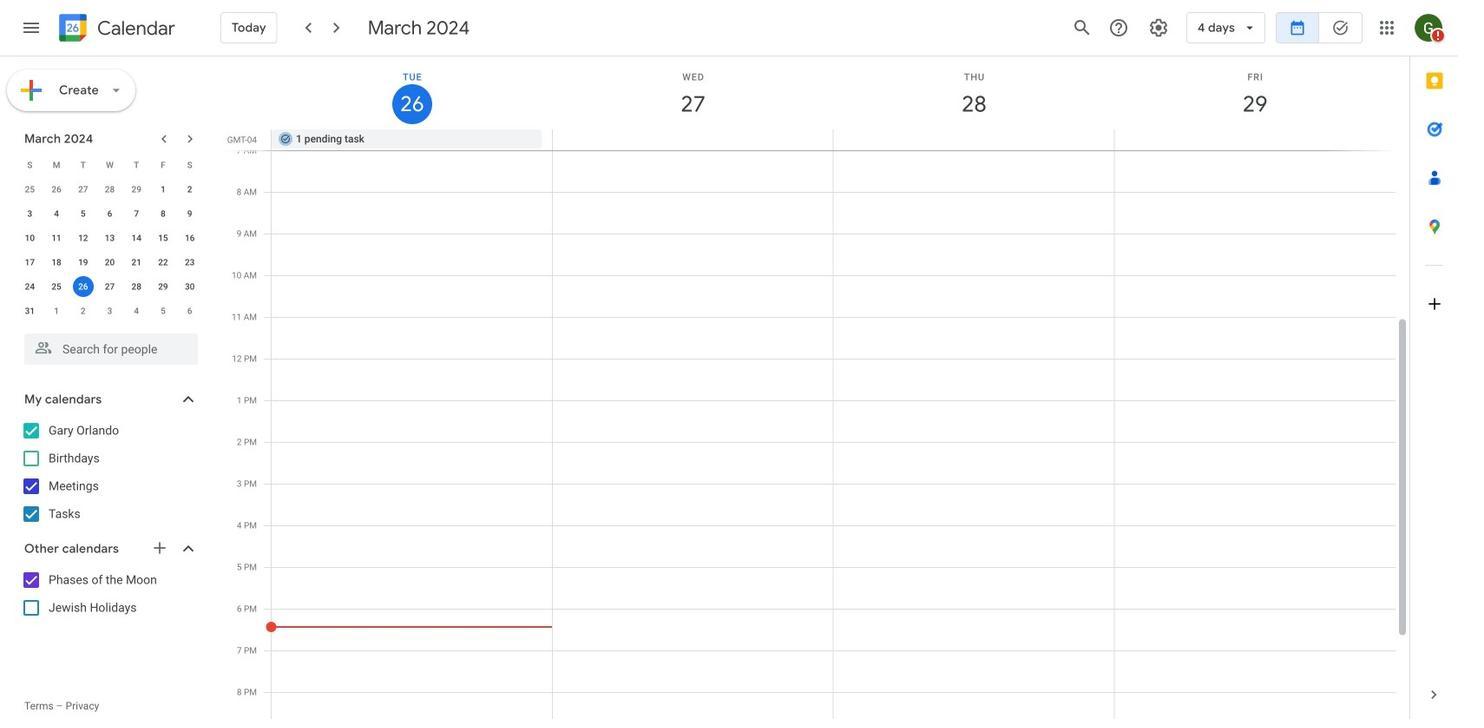 Task type: describe. For each thing, give the bounding box(es) containing it.
15 element
[[153, 228, 174, 248]]

february 28 element
[[99, 179, 120, 200]]

24 element
[[19, 276, 40, 297]]

heading inside calendar element
[[94, 18, 175, 39]]

31 element
[[19, 300, 40, 321]]

april 3 element
[[99, 300, 120, 321]]

13 element
[[99, 228, 120, 248]]

19 element
[[73, 252, 94, 273]]

25 element
[[46, 276, 67, 297]]

18 element
[[46, 252, 67, 273]]

april 6 element
[[179, 300, 200, 321]]

5 element
[[73, 203, 94, 224]]

8 element
[[153, 203, 174, 224]]

26, today element
[[73, 276, 94, 297]]

3 element
[[19, 203, 40, 224]]

february 29 element
[[126, 179, 147, 200]]

20 element
[[99, 252, 120, 273]]

april 4 element
[[126, 300, 147, 321]]

february 25 element
[[19, 179, 40, 200]]

17 element
[[19, 252, 40, 273]]

28 element
[[126, 276, 147, 297]]

4 element
[[46, 203, 67, 224]]

Search for people text field
[[35, 333, 188, 365]]



Task type: locate. For each thing, give the bounding box(es) containing it.
16 element
[[179, 228, 200, 248]]

None search field
[[0, 327, 215, 365]]

9 element
[[179, 203, 200, 224]]

cell
[[553, 129, 834, 150], [834, 129, 1115, 150], [1115, 129, 1396, 150], [70, 274, 97, 299]]

11 element
[[46, 228, 67, 248]]

row
[[264, 129, 1410, 150], [17, 153, 203, 177], [17, 177, 203, 201], [17, 201, 203, 226], [17, 226, 203, 250], [17, 250, 203, 274], [17, 274, 203, 299], [17, 299, 203, 323]]

14 element
[[126, 228, 147, 248]]

2 element
[[179, 179, 200, 200]]

april 5 element
[[153, 300, 174, 321]]

27 element
[[99, 276, 120, 297]]

settings menu image
[[1149, 17, 1170, 38]]

february 26 element
[[46, 179, 67, 200]]

march 2024 grid
[[17, 153, 203, 323]]

tab list
[[1411, 56, 1459, 670]]

add other calendars image
[[151, 539, 168, 557]]

7 element
[[126, 203, 147, 224]]

12 element
[[73, 228, 94, 248]]

grid
[[222, 56, 1410, 719]]

april 2 element
[[73, 300, 94, 321]]

heading
[[94, 18, 175, 39]]

29 element
[[153, 276, 174, 297]]

21 element
[[126, 252, 147, 273]]

cell inside march 2024 grid
[[70, 274, 97, 299]]

22 element
[[153, 252, 174, 273]]

1 element
[[153, 179, 174, 200]]

february 27 element
[[73, 179, 94, 200]]

30 element
[[179, 276, 200, 297]]

6 element
[[99, 203, 120, 224]]

main drawer image
[[21, 17, 42, 38]]

10 element
[[19, 228, 40, 248]]

row group
[[17, 177, 203, 323]]

my calendars list
[[3, 417, 215, 528]]

april 1 element
[[46, 300, 67, 321]]

other calendars list
[[3, 566, 215, 622]]

23 element
[[179, 252, 200, 273]]

calendar element
[[56, 10, 175, 49]]



Task type: vqa. For each thing, say whether or not it's contained in the screenshot.
50 in December 2023 "grid"
no



